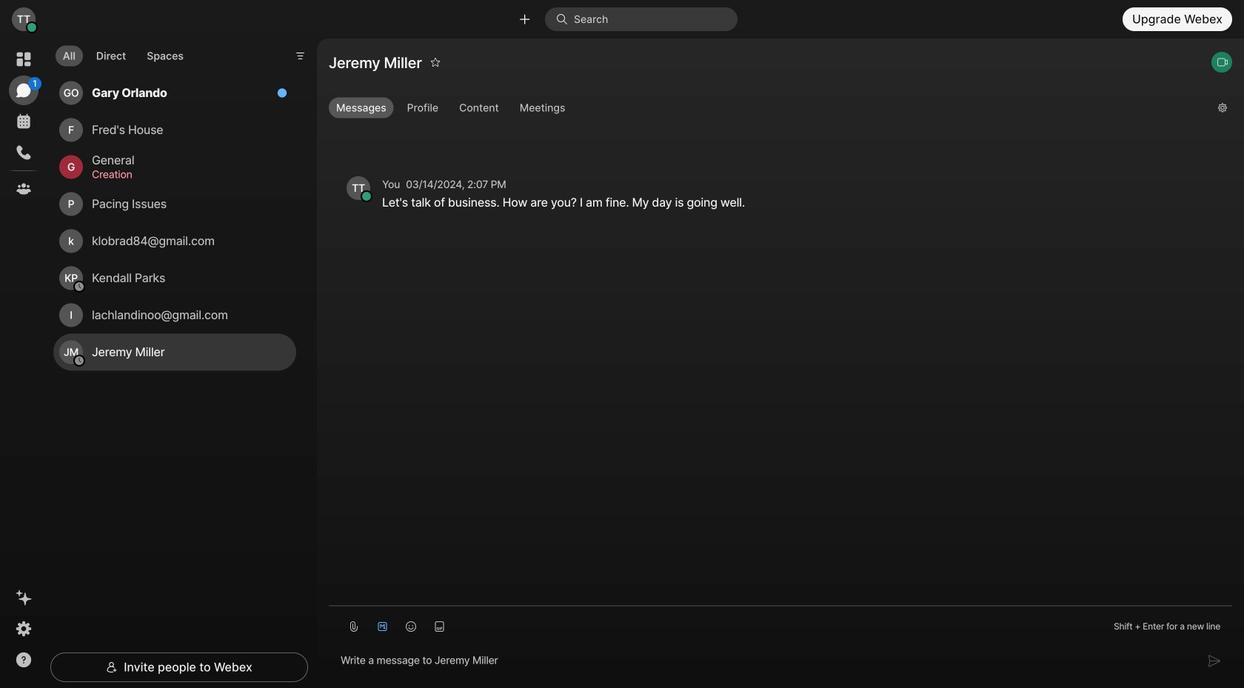 Task type: locate. For each thing, give the bounding box(es) containing it.
group
[[329, 97, 1207, 121]]

jeremy miller list item
[[53, 334, 296, 371]]

navigation
[[0, 39, 47, 688]]

tab list
[[52, 37, 195, 71]]

lachlandinoo@gmail.com list item
[[53, 297, 296, 334]]

fred's house list item
[[53, 112, 296, 149]]

pacing issues list item
[[53, 186, 296, 223]]



Task type: describe. For each thing, give the bounding box(es) containing it.
klobrad84@gmail.com list item
[[53, 223, 296, 260]]

gary orlando, new messages list item
[[53, 75, 296, 112]]

new messages image
[[277, 88, 287, 98]]

message composer toolbar element
[[329, 606, 1233, 641]]

kendall parks list item
[[53, 260, 296, 297]]

creation element
[[92, 166, 279, 183]]

general list item
[[53, 149, 296, 186]]

webex tab list
[[9, 44, 41, 204]]



Task type: vqa. For each thing, say whether or not it's contained in the screenshot.
Meetings "icon"
no



